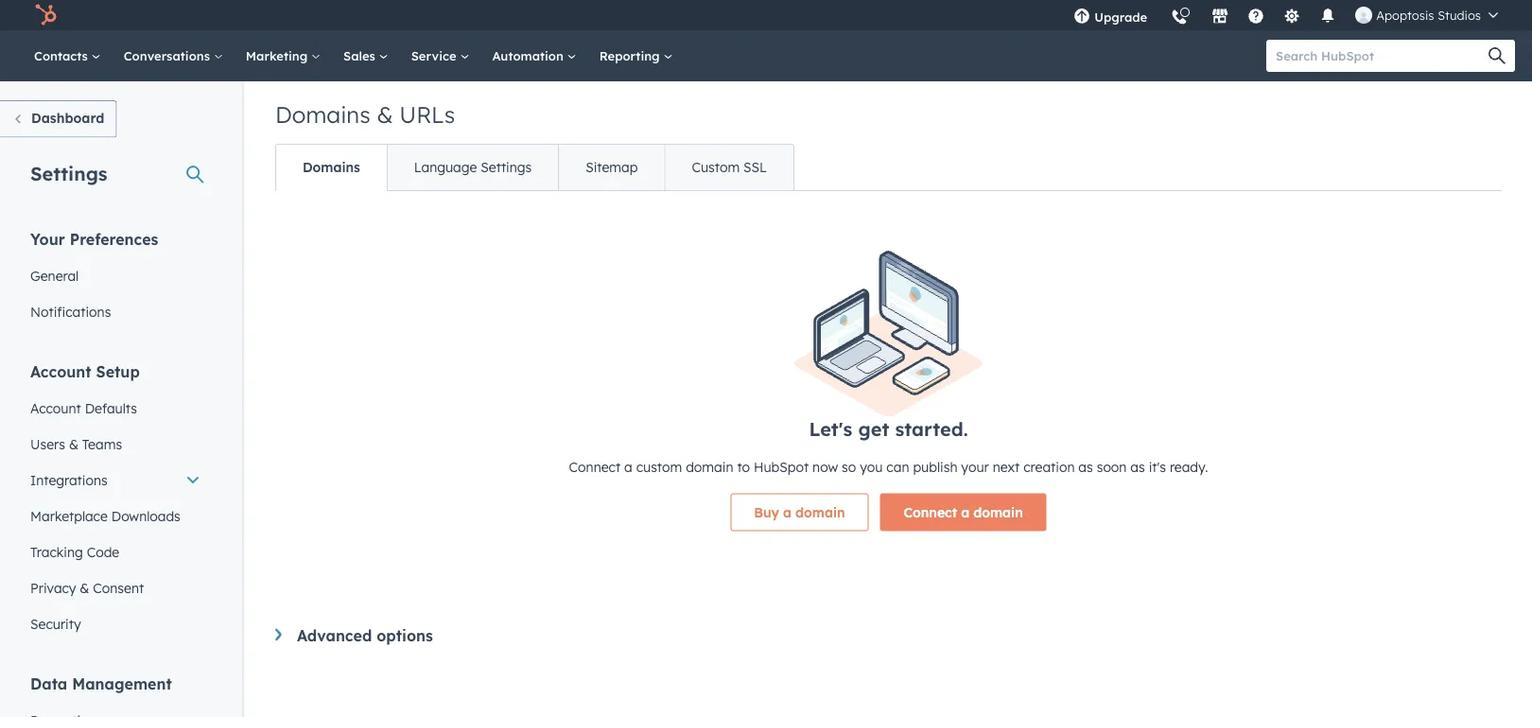 Task type: locate. For each thing, give the bounding box(es) containing it.
account setup element
[[19, 361, 212, 642]]

hubspot image
[[34, 4, 57, 26]]

settings
[[481, 159, 532, 175], [30, 161, 107, 185]]

a right buy
[[783, 504, 792, 520]]

menu
[[1063, 0, 1510, 37]]

account up account defaults
[[30, 362, 91, 381]]

domains inside domains link
[[303, 159, 360, 175]]

marketplace downloads
[[30, 508, 181, 524]]

custom ssl link
[[665, 145, 794, 190]]

0 vertical spatial connect
[[569, 459, 621, 475]]

account for account setup
[[30, 362, 91, 381]]

1 horizontal spatial &
[[80, 579, 89, 596]]

1 horizontal spatial a
[[783, 504, 792, 520]]

1 vertical spatial &
[[69, 436, 78, 452]]

hubspot
[[754, 459, 809, 475]]

a down your
[[961, 504, 970, 520]]

marketplace
[[30, 508, 108, 524]]

as
[[1079, 459, 1093, 475], [1131, 459, 1145, 475]]

next
[[993, 459, 1020, 475]]

settings right the language
[[481, 159, 532, 175]]

1 horizontal spatial domain
[[796, 504, 845, 520]]

0 vertical spatial domains
[[275, 100, 371, 129]]

2 vertical spatial &
[[80, 579, 89, 596]]

1 account from the top
[[30, 362, 91, 381]]

account up users
[[30, 400, 81, 416]]

publish
[[913, 459, 958, 475]]

a for connect a custom domain to hubspot now so you can publish your next creation as soon as it's ready.
[[624, 459, 633, 475]]

0 vertical spatial account
[[30, 362, 91, 381]]

teams
[[82, 436, 122, 452]]

connect a custom domain to hubspot now so you can publish your next creation as soon as it's ready.
[[569, 459, 1208, 475]]

domain left to
[[686, 459, 734, 475]]

buy a domain
[[754, 504, 845, 520]]

settings image
[[1284, 9, 1301, 26]]

2 horizontal spatial domain
[[974, 504, 1023, 520]]

service
[[411, 48, 460, 63]]

notifications
[[30, 303, 111, 320]]

1 horizontal spatial connect
[[904, 504, 957, 520]]

domains
[[275, 100, 371, 129], [303, 159, 360, 175]]

a
[[624, 459, 633, 475], [783, 504, 792, 520], [961, 504, 970, 520]]

privacy & consent
[[30, 579, 144, 596]]

upgrade
[[1095, 9, 1148, 25]]

ssl
[[744, 159, 767, 175]]

now
[[813, 459, 838, 475]]

0 vertical spatial &
[[377, 100, 393, 129]]

urls
[[400, 100, 455, 129]]

search button
[[1480, 40, 1516, 72]]

& right privacy
[[80, 579, 89, 596]]

domains down domains & urls
[[303, 159, 360, 175]]

domain inside button
[[796, 504, 845, 520]]

connect for connect a custom domain to hubspot now so you can publish your next creation as soon as it's ready.
[[569, 459, 621, 475]]

started.
[[895, 417, 968, 441]]

domain
[[686, 459, 734, 475], [796, 504, 845, 520], [974, 504, 1023, 520]]

marketplaces image
[[1212, 9, 1229, 26]]

apoptosis studios button
[[1345, 0, 1510, 30]]

0 horizontal spatial connect
[[569, 459, 621, 475]]

downloads
[[111, 508, 181, 524]]

users & teams link
[[19, 426, 212, 462]]

language settings
[[414, 159, 532, 175]]

& left urls
[[377, 100, 393, 129]]

advanced options button
[[275, 626, 1502, 645]]

general
[[30, 267, 79, 284]]

advanced
[[297, 626, 372, 645]]

& right users
[[69, 436, 78, 452]]

&
[[377, 100, 393, 129], [69, 436, 78, 452], [80, 579, 89, 596]]

connect
[[569, 459, 621, 475], [904, 504, 957, 520]]

as left "it's" at the right of page
[[1131, 459, 1145, 475]]

connect down publish at the bottom of the page
[[904, 504, 957, 520]]

1 horizontal spatial as
[[1131, 459, 1145, 475]]

1 vertical spatial connect
[[904, 504, 957, 520]]

domain down now at the right bottom of page
[[796, 504, 845, 520]]

notifications button
[[1312, 0, 1345, 30]]

notifications link
[[19, 294, 212, 330]]

settings down dashboard
[[30, 161, 107, 185]]

domain for connect a domain
[[974, 504, 1023, 520]]

consent
[[93, 579, 144, 596]]

custom
[[636, 459, 682, 475]]

marketing link
[[234, 30, 332, 81]]

connect for connect a domain
[[904, 504, 957, 520]]

& for domains
[[377, 100, 393, 129]]

2 horizontal spatial &
[[377, 100, 393, 129]]

domains for domains
[[303, 159, 360, 175]]

a left custom on the left of the page
[[624, 459, 633, 475]]

1 vertical spatial account
[[30, 400, 81, 416]]

domains up domains link
[[275, 100, 371, 129]]

0 horizontal spatial &
[[69, 436, 78, 452]]

2 horizontal spatial a
[[961, 504, 970, 520]]

language settings link
[[387, 145, 558, 190]]

0 horizontal spatial as
[[1079, 459, 1093, 475]]

calling icon button
[[1164, 2, 1196, 30]]

a inside button
[[783, 504, 792, 520]]

service link
[[400, 30, 481, 81]]

to
[[737, 459, 750, 475]]

Search HubSpot search field
[[1267, 40, 1499, 72]]

as left soon
[[1079, 459, 1093, 475]]

automation link
[[481, 30, 588, 81]]

data management
[[30, 674, 172, 693]]

your preferences
[[30, 229, 158, 248]]

your
[[962, 459, 989, 475]]

1 vertical spatial domains
[[303, 159, 360, 175]]

domain for buy a domain
[[796, 504, 845, 520]]

options
[[377, 626, 433, 645]]

marketplace downloads link
[[19, 498, 212, 534]]

dashboard link
[[0, 100, 117, 138]]

account
[[30, 362, 91, 381], [30, 400, 81, 416]]

& for users
[[69, 436, 78, 452]]

2 account from the top
[[30, 400, 81, 416]]

0 horizontal spatial a
[[624, 459, 633, 475]]

ready.
[[1170, 459, 1208, 475]]

domain down next on the right
[[974, 504, 1023, 520]]

caret image
[[275, 629, 282, 641]]

dashboard
[[31, 110, 104, 126]]

navigation
[[275, 144, 795, 191]]

it's
[[1149, 459, 1166, 475]]

account for account defaults
[[30, 400, 81, 416]]

connect left custom on the left of the page
[[569, 459, 621, 475]]

search image
[[1489, 47, 1506, 64]]

tracking code link
[[19, 534, 212, 570]]

account defaults
[[30, 400, 137, 416]]

preferences
[[70, 229, 158, 248]]

help image
[[1248, 9, 1265, 26]]



Task type: describe. For each thing, give the bounding box(es) containing it.
get
[[858, 417, 890, 441]]

data management element
[[19, 673, 212, 717]]

contacts
[[34, 48, 91, 63]]

so
[[842, 459, 856, 475]]

language
[[414, 159, 477, 175]]

setup
[[96, 362, 140, 381]]

domains link
[[276, 145, 387, 190]]

data
[[30, 674, 67, 693]]

your preferences element
[[19, 228, 212, 330]]

domains & urls
[[275, 100, 455, 129]]

calling icon image
[[1171, 9, 1188, 26]]

privacy & consent link
[[19, 570, 212, 606]]

studios
[[1438, 7, 1482, 23]]

advanced options
[[297, 626, 433, 645]]

integrations
[[30, 472, 108, 488]]

tracking
[[30, 544, 83, 560]]

privacy
[[30, 579, 76, 596]]

security
[[30, 615, 81, 632]]

menu containing apoptosis studios
[[1063, 0, 1510, 37]]

a for buy a domain
[[783, 504, 792, 520]]

reporting
[[600, 48, 664, 63]]

can
[[887, 459, 910, 475]]

tara schultz image
[[1356, 7, 1373, 24]]

code
[[87, 544, 119, 560]]

marketing
[[246, 48, 311, 63]]

buy a domain button
[[731, 494, 869, 531]]

sales link
[[332, 30, 400, 81]]

general link
[[19, 258, 212, 294]]

integrations button
[[19, 462, 212, 498]]

reporting link
[[588, 30, 684, 81]]

sitemap
[[586, 159, 638, 175]]

sitemap link
[[558, 145, 665, 190]]

let's
[[809, 417, 853, 441]]

buy
[[754, 504, 779, 520]]

marketplaces button
[[1201, 0, 1240, 30]]

0 horizontal spatial settings
[[30, 161, 107, 185]]

a for connect a domain
[[961, 504, 970, 520]]

connect a domain link
[[880, 494, 1047, 531]]

soon
[[1097, 459, 1127, 475]]

automation
[[492, 48, 567, 63]]

conversations link
[[112, 30, 234, 81]]

security link
[[19, 606, 212, 642]]

account defaults link
[[19, 390, 212, 426]]

users
[[30, 436, 65, 452]]

upgrade image
[[1074, 9, 1091, 26]]

apoptosis studios
[[1377, 7, 1482, 23]]

hubspot link
[[23, 4, 71, 26]]

creation
[[1024, 459, 1075, 475]]

tracking code
[[30, 544, 119, 560]]

notifications image
[[1320, 9, 1337, 26]]

2 as from the left
[[1131, 459, 1145, 475]]

connect a domain
[[904, 504, 1023, 520]]

custom ssl
[[692, 159, 767, 175]]

you
[[860, 459, 883, 475]]

1 as from the left
[[1079, 459, 1093, 475]]

your
[[30, 229, 65, 248]]

settings link
[[1273, 0, 1312, 30]]

let's get started.
[[809, 417, 968, 441]]

apoptosis
[[1377, 7, 1435, 23]]

domains for domains & urls
[[275, 100, 371, 129]]

custom
[[692, 159, 740, 175]]

users & teams
[[30, 436, 122, 452]]

navigation containing domains
[[275, 144, 795, 191]]

defaults
[[85, 400, 137, 416]]

management
[[72, 674, 172, 693]]

conversations
[[124, 48, 214, 63]]

sales
[[343, 48, 379, 63]]

account setup
[[30, 362, 140, 381]]

contacts link
[[23, 30, 112, 81]]

0 horizontal spatial domain
[[686, 459, 734, 475]]

1 horizontal spatial settings
[[481, 159, 532, 175]]

& for privacy
[[80, 579, 89, 596]]



Task type: vqa. For each thing, say whether or not it's contained in the screenshot.
Code
yes



